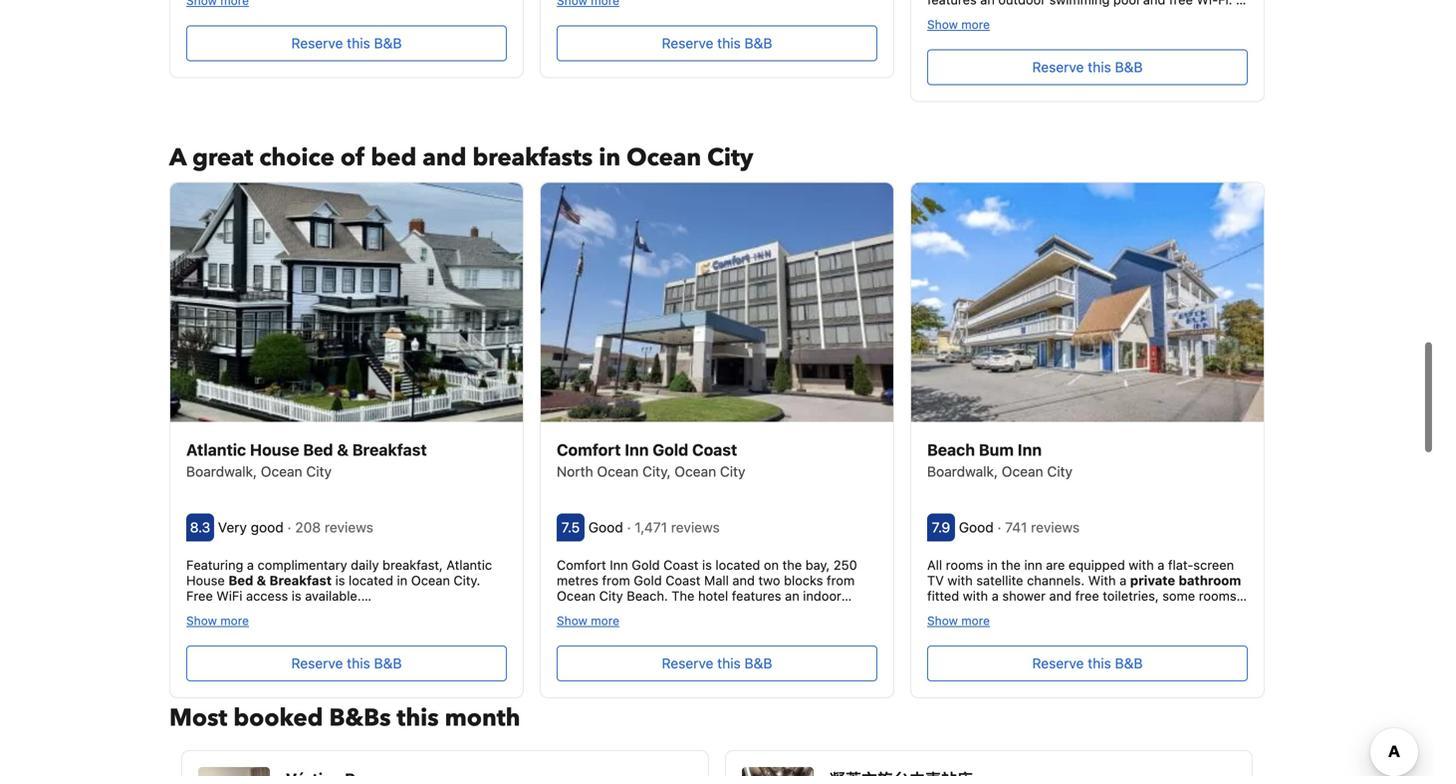 Task type: describe. For each thing, give the bounding box(es) containing it.
rated good element for beach
[[959, 519, 998, 535]]

satellite
[[977, 573, 1024, 588]]

reserve inside beach bum inn section
[[1033, 655, 1084, 672]]

city inside comfort inn gold coast is located on the bay, 250 metres from gold coast mall and two blocks from ocean city beach. the hotel features an indoor heated pool and hot tub and fitness centre. free wifi is offered.
[[599, 588, 623, 603]]

free inside is located in ocean city. free wifi access is available.
[[186, 588, 213, 603]]

comfort inn gold coast image
[[541, 183, 894, 422]]

reviews for beach
[[1031, 519, 1080, 535]]

city.
[[454, 573, 480, 588]]

2 vertical spatial atlantic
[[203, 619, 248, 634]]

7.5
[[562, 519, 580, 535]]

in right breakfasts
[[599, 141, 621, 174]]

located inside is located in ocean city. free wifi access is available.
[[349, 573, 394, 588]]

complimentary
[[258, 557, 347, 572]]

offered.
[[570, 619, 618, 634]]

this inside beach bum inn section
[[1088, 655, 1112, 672]]

breakfast inside "atlantic house bed & breakfast boardwalk, ocean city"
[[352, 440, 427, 459]]

with up private
[[1129, 557, 1154, 572]]

a inside you will find a front porch. the property offers free parking. the property is nearby the ocean and boardwalk.
[[476, 619, 483, 634]]

bum inside beach bum inn boardwalk, ocean city
[[979, 440, 1014, 459]]

more up conditioned in the right top of the page
[[962, 17, 990, 31]]

are
[[1046, 557, 1065, 572]]

boardwalk, inside "atlantic house bed & breakfast boardwalk, ocean city"
[[186, 463, 257, 480]]

also inside the private bathroom fitted with a shower and free toiletries, some rooms at beach bum inn also feature a city view. at the accommodation the rooms have bed linen and towels.
[[1037, 604, 1061, 619]]

available.
[[305, 588, 361, 603]]

1,471
[[635, 519, 668, 535]]

show more for atlantic house bed & breakfast
[[186, 614, 249, 628]]

atlantic house bed & breakfast boardwalk, ocean city
[[186, 440, 427, 480]]

some
[[1163, 588, 1196, 603]]

flat-
[[1169, 557, 1194, 572]]

hotel.
[[928, 69, 963, 84]]

0 horizontal spatial property
[[186, 650, 238, 665]]

reserve this b&b link inside atlantic house bed & breakfast section
[[186, 646, 507, 682]]

hotel
[[698, 588, 729, 603]]

fitted
[[928, 588, 960, 603]]

air-
[[1166, 38, 1187, 53]]

250
[[834, 557, 858, 572]]

breakfasts
[[473, 141, 593, 174]]

month
[[445, 702, 521, 735]]

is located in ocean city. free wifi access is available.
[[186, 573, 480, 603]]

inn inside beach bum inn boardwalk, ocean city
[[1018, 440, 1042, 459]]

coast for comfort inn gold coast north ocean city, ocean city
[[692, 440, 738, 459]]

ocean inside comfort inn gold coast is located on the bay, 250 metres from gold coast mall and two blocks from ocean city beach. the hotel features an indoor heated pool and hot tub and fitness centre. free wifi is offered.
[[557, 588, 596, 603]]

show more for beach bum inn
[[928, 614, 990, 628]]

atlantic inside "atlantic house bed & breakfast boardwalk, ocean city"
[[186, 440, 246, 459]]

741
[[1006, 519, 1028, 535]]

all rooms in the inn are equipped with a flat-screen tv with satellite channels. with a
[[928, 557, 1235, 588]]

city inside beach bum inn boardwalk, ocean city
[[1048, 463, 1073, 480]]

show for comfort inn gold coast
[[557, 614, 588, 628]]

reserve this b&b inside atlantic house bed & breakfast section
[[291, 655, 402, 672]]

1 vertical spatial breakfast
[[270, 573, 332, 588]]

beach.
[[627, 588, 668, 603]]

reserve this b&b inside beach bum inn section
[[1033, 655, 1143, 672]]

more for comfort inn gold coast
[[591, 614, 620, 628]]

the inside all rooms in the inn are equipped with a flat-screen tv with satellite channels. with a
[[1002, 557, 1021, 572]]

tub
[[681, 604, 701, 619]]

inn inside is offered in every air- conditioned room at red roof inn myrtle beach hotel. select rooms also feature a microwave and refrigerator.
[[1111, 54, 1129, 69]]

city
[[1122, 604, 1144, 619]]

refrigerator.
[[928, 85, 999, 100]]

myrtle
[[1133, 54, 1171, 69]]

feature inside the private bathroom fitted with a shower and free toiletries, some rooms at beach bum inn also feature a city view. at the accommodation the rooms have bed linen and towels.
[[1065, 604, 1107, 619]]

at inside is offered in every air- conditioned room at red roof inn myrtle beach hotel. select rooms also feature a microwave and refrigerator.
[[1037, 54, 1049, 69]]

bay,
[[806, 557, 830, 572]]

north
[[557, 463, 593, 480]]

tv
[[928, 573, 944, 588]]

every
[[1129, 38, 1162, 53]]

with
[[1089, 573, 1116, 588]]

bed inside the private bathroom fitted with a shower and free toiletries, some rooms at beach bum inn also feature a city view. at the accommodation the rooms have bed linen and towels.
[[1124, 619, 1147, 634]]

channels.
[[1027, 573, 1085, 588]]

select
[[967, 69, 1005, 84]]

and down hotel
[[705, 604, 727, 619]]

is up the available.
[[335, 573, 345, 588]]

offered
[[1068, 38, 1112, 53]]

equipped
[[1069, 557, 1126, 572]]

comfort inn gold coast link
[[557, 438, 878, 462]]

is inside is offered in every air- conditioned room at red roof inn myrtle beach hotel. select rooms also feature a microwave and refrigerator.
[[1054, 38, 1064, 53]]

of
[[341, 141, 365, 174]]

is down bed & breakfast
[[292, 588, 302, 603]]

show up conditioned in the right top of the page
[[928, 17, 958, 31]]

breakfast,
[[383, 557, 443, 572]]

and inside is offered in every air- conditioned room at red roof inn myrtle beach hotel. select rooms also feature a microwave and refrigerator.
[[1203, 69, 1225, 84]]

free inside the private bathroom fitted with a shower and free toiletries, some rooms at beach bum inn also feature a city view. at the accommodation the rooms have bed linen and towels.
[[1076, 588, 1100, 603]]

comfort inn gold coast north ocean city, ocean city
[[557, 440, 746, 480]]

and right linen
[[1183, 619, 1205, 634]]

bum inside the private bathroom fitted with a shower and free toiletries, some rooms at beach bum inn also feature a city view. at the accommodation the rooms have bed linen and towels.
[[984, 604, 1011, 619]]

bed & breakfast
[[229, 573, 332, 588]]

free inside comfort inn gold coast is located on the bay, 250 metres from gold coast mall and two blocks from ocean city beach. the hotel features an indoor heated pool and hot tub and fitness centre. free wifi is offered.
[[821, 604, 847, 619]]

the down shower
[[1028, 619, 1047, 634]]

reserve inside atlantic house bed & breakfast section
[[291, 655, 343, 672]]

will
[[426, 619, 446, 634]]

city,
[[643, 463, 671, 480]]

good
[[251, 519, 284, 535]]

from 208 reviews element
[[288, 519, 377, 535]]

and down channels.
[[1050, 588, 1072, 603]]

booked
[[233, 702, 323, 735]]

7.5 good 1,471 reviews
[[562, 519, 724, 535]]

1 horizontal spatial property
[[288, 635, 339, 650]]

shower
[[1003, 588, 1046, 603]]

front
[[186, 635, 215, 650]]

also inside is offered in every air- conditioned room at red roof inn myrtle beach hotel. select rooms also feature a microwave and refrigerator.
[[1050, 69, 1074, 84]]

city inside "atlantic house bed & breakfast boardwalk, ocean city"
[[306, 463, 332, 480]]

rated good element for comfort
[[589, 519, 627, 535]]

fitness
[[731, 604, 771, 619]]

find
[[449, 619, 472, 634]]

the inside comfort inn gold coast is located on the bay, 250 metres from gold coast mall and two blocks from ocean city beach. the hotel features an indoor heated pool and hot tub and fitness centre. free wifi is offered.
[[783, 557, 802, 572]]

with inside the private bathroom fitted with a shower and free toiletries, some rooms at beach bum inn also feature a city view. at the accommodation the rooms have bed linen and towels.
[[963, 588, 988, 603]]

city inside comfort inn gold coast north ocean city, ocean city
[[720, 463, 746, 480]]

beach bum inn boardwalk, ocean city
[[928, 440, 1073, 480]]

ocean inside "atlantic house bed & breakfast boardwalk, ocean city"
[[261, 463, 303, 480]]

this inside comfort inn gold coast 'section'
[[718, 655, 741, 672]]

more for beach bum inn
[[962, 614, 990, 628]]

toiletries,
[[1103, 588, 1159, 603]]

boardwalk, inside beach bum inn boardwalk, ocean city
[[928, 463, 998, 480]]

daily
[[351, 557, 379, 572]]

coast up tub
[[666, 573, 701, 588]]

coast for comfort inn gold coast is located on the bay, 250 metres from gold coast mall and two blocks from ocean city beach. the hotel features an indoor heated pool and hot tub and fitness centre. free wifi is offered.
[[664, 557, 699, 572]]

0 horizontal spatial the
[[261, 635, 284, 650]]

inn inside comfort inn gold coast north ocean city, ocean city
[[625, 440, 649, 459]]

house inside "atlantic house bed & breakfast boardwalk, ocean city"
[[250, 440, 299, 459]]

microwave
[[1135, 69, 1199, 84]]

a great choice of bed and breakfasts in ocean city
[[169, 141, 754, 174]]

a up toiletries,
[[1120, 573, 1127, 588]]

features
[[732, 588, 782, 603]]

scored 7.9 element
[[928, 513, 955, 541]]

atlantic house bed & breakfast link
[[186, 438, 507, 462]]

metres
[[557, 573, 599, 588]]

a for a great choice of bed and breakfasts in ocean city
[[169, 141, 186, 174]]

linen
[[1151, 619, 1179, 634]]

good for beach
[[959, 519, 994, 535]]

is up mall
[[702, 557, 712, 572]]

conditioned
[[928, 54, 999, 69]]

scored 7.5 element
[[557, 513, 585, 541]]

feature inside is offered in every air- conditioned room at red roof inn myrtle beach hotel. select rooms also feature a microwave and refrigerator.
[[1078, 69, 1121, 84]]

the inside you will find a front porch. the property offers free parking. the property is nearby the ocean and boardwalk.
[[300, 650, 319, 665]]

towels.
[[928, 635, 970, 650]]

comfort inn gold coast section
[[540, 182, 895, 699]]

and left breakfasts
[[423, 141, 467, 174]]

located inside comfort inn gold coast is located on the bay, 250 metres from gold coast mall and two blocks from ocean city beach. the hotel features an indoor heated pool and hot tub and fitness centre. free wifi is offered.
[[716, 557, 761, 572]]

blocks
[[784, 573, 823, 588]]

at atlantic house
[[186, 619, 294, 634]]

gold for comfort inn gold coast is located on the bay, 250 metres from gold coast mall and two blocks from ocean city beach. the hotel features an indoor heated pool and hot tub and fitness centre. free wifi is offered.
[[632, 557, 660, 572]]

is inside you will find a front porch. the property offers free parking. the property is nearby the ocean and boardwalk.
[[242, 650, 252, 665]]

inn inside comfort inn gold coast is located on the bay, 250 metres from gold coast mall and two blocks from ocean city beach. the hotel features an indoor heated pool and hot tub and fitness centre. free wifi is offered.
[[610, 557, 628, 572]]

inn
[[1025, 557, 1043, 572]]

a down satellite
[[992, 588, 999, 603]]

b&b inside comfort inn gold coast 'section'
[[745, 655, 773, 672]]

in for all rooms in the inn are equipped with a flat-screen tv with satellite channels. with a
[[987, 557, 998, 572]]

and up features
[[733, 573, 755, 588]]

atlantic inside featuring a complimentary daily breakfast, atlantic house
[[447, 557, 492, 572]]

a for a
[[928, 38, 940, 53]]

reviews inside atlantic house bed & breakfast section
[[325, 519, 373, 535]]

2 vertical spatial house
[[252, 619, 291, 634]]

very
[[218, 519, 247, 535]]

a inside featuring a complimentary daily breakfast, atlantic house
[[247, 557, 254, 572]]

b&b inside reserve this b&b link
[[374, 655, 402, 672]]

1 from from the left
[[602, 573, 630, 588]]



Task type: locate. For each thing, give the bounding box(es) containing it.
1 vertical spatial house
[[186, 573, 225, 588]]

in left every
[[1115, 38, 1126, 53]]

0 horizontal spatial bed
[[371, 141, 417, 174]]

gold for comfort inn gold coast north ocean city, ocean city
[[653, 440, 689, 459]]

reviews for comfort
[[671, 519, 720, 535]]

0 vertical spatial bed
[[303, 440, 333, 459]]

show more inside comfort inn gold coast 'section'
[[557, 614, 620, 628]]

show more inside beach bum inn section
[[928, 614, 990, 628]]

nearby
[[255, 650, 296, 665]]

heated
[[557, 604, 599, 619]]

0 horizontal spatial rated good element
[[589, 519, 627, 535]]

1 vertical spatial feature
[[1065, 604, 1107, 619]]

more up porch.
[[220, 614, 249, 628]]

1 vertical spatial wifi
[[851, 604, 877, 619]]

a up bed & breakfast
[[247, 557, 254, 572]]

at inside the private bathroom fitted with a shower and free toiletries, some rooms at beach bum inn also feature a city view. at the accommodation the rooms have bed linen and towels.
[[928, 604, 939, 619]]

0 horizontal spatial from
[[602, 573, 630, 588]]

& up from 208 reviews element
[[337, 440, 349, 459]]

reviews up are
[[1031, 519, 1080, 535]]

show more button up conditioned in the right top of the page
[[928, 16, 990, 31]]

wifi up at atlantic house
[[217, 588, 243, 603]]

free inside you will find a front porch. the property offers free parking. the property is nearby the ocean and boardwalk.
[[382, 635, 406, 650]]

and down beach.
[[632, 604, 654, 619]]

0 horizontal spatial breakfast
[[270, 573, 332, 588]]

show more
[[928, 17, 990, 31], [186, 614, 249, 628], [557, 614, 620, 628], [928, 614, 990, 628]]

1 vertical spatial bed
[[229, 573, 253, 588]]

house inside featuring a complimentary daily breakfast, atlantic house
[[186, 573, 225, 588]]

1 vertical spatial at
[[928, 604, 939, 619]]

0 vertical spatial comfort
[[557, 440, 621, 459]]

2 comfort from the top
[[557, 557, 606, 572]]

1 horizontal spatial a
[[928, 38, 940, 53]]

bum up accommodation
[[984, 604, 1011, 619]]

coast down from 1,471 reviews element
[[664, 557, 699, 572]]

private
[[1131, 573, 1176, 588]]

at inside the private bathroom fitted with a shower and free toiletries, some rooms at beach bum inn also feature a city view. at the accommodation the rooms have bed linen and towels.
[[1181, 604, 1194, 619]]

more inside atlantic house bed & breakfast section
[[220, 614, 249, 628]]

show more button inside atlantic house bed & breakfast section
[[186, 613, 249, 628]]

bed down featuring
[[229, 573, 253, 588]]

bed down city
[[1124, 619, 1147, 634]]

scored 8.3 element
[[186, 513, 214, 541]]

more down metres
[[591, 614, 620, 628]]

0 vertical spatial at
[[1037, 54, 1049, 69]]

inn up beach.
[[610, 557, 628, 572]]

atlantic house bed & breakfast section
[[169, 182, 524, 699]]

1 vertical spatial a
[[169, 141, 186, 174]]

in for is located in ocean city. free wifi access is available.
[[397, 573, 408, 588]]

reserve this b&b inside comfort inn gold coast 'section'
[[662, 655, 773, 672]]

1 good from the left
[[589, 519, 623, 535]]

property down front
[[186, 650, 238, 665]]

more
[[962, 17, 990, 31], [220, 614, 249, 628], [591, 614, 620, 628], [962, 614, 990, 628]]

a up hotel.
[[928, 38, 940, 53]]

is down porch.
[[242, 650, 252, 665]]

property
[[288, 635, 339, 650], [186, 650, 238, 665]]

rated very good element
[[218, 519, 288, 535]]

good
[[589, 519, 623, 535], [959, 519, 994, 535]]

1 vertical spatial beach
[[928, 440, 975, 459]]

comfort up metres
[[557, 557, 606, 572]]

beach inside the private bathroom fitted with a shower and free toiletries, some rooms at beach bum inn also feature a city view. at the accommodation the rooms have bed linen and towels.
[[943, 604, 980, 619]]

and inside you will find a front porch. the property offers free parking. the property is nearby the ocean and boardwalk.
[[363, 650, 386, 665]]

show inside atlantic house bed & breakfast section
[[186, 614, 217, 628]]

reviews inside beach bum inn section
[[1031, 519, 1080, 535]]

show more inside atlantic house bed & breakfast section
[[186, 614, 249, 628]]

inn
[[1111, 54, 1129, 69], [625, 440, 649, 459], [1018, 440, 1042, 459], [610, 557, 628, 572], [1015, 604, 1033, 619]]

rooms down room
[[1009, 69, 1046, 84]]

0 vertical spatial a
[[928, 38, 940, 53]]

rooms right all
[[946, 557, 984, 572]]

and down offers
[[363, 650, 386, 665]]

b&bs
[[329, 702, 391, 735]]

in
[[1115, 38, 1126, 53], [599, 141, 621, 174], [987, 557, 998, 572], [397, 573, 408, 588]]

1 vertical spatial &
[[257, 573, 266, 588]]

at left the 'red'
[[1037, 54, 1049, 69]]

house down featuring
[[186, 573, 225, 588]]

0 horizontal spatial good
[[589, 519, 623, 535]]

comfort inside comfort inn gold coast is located on the bay, 250 metres from gold coast mall and two blocks from ocean city beach. the hotel features an indoor heated pool and hot tub and fitness centre. free wifi is offered.
[[557, 557, 606, 572]]

pool
[[602, 604, 628, 619]]

comfort for comfort inn gold coast is located on the bay, 250 metres from gold coast mall and two blocks from ocean city beach. the hotel features an indoor heated pool and hot tub and fitness centre. free wifi is offered.
[[557, 557, 606, 572]]

wifi
[[217, 588, 243, 603], [851, 604, 877, 619]]

in inside is offered in every air- conditioned room at red roof inn myrtle beach hotel. select rooms also feature a microwave and refrigerator.
[[1115, 38, 1126, 53]]

boardwalk,
[[186, 463, 257, 480], [928, 463, 998, 480]]

show more button for comfort inn gold coast
[[557, 613, 620, 628]]

porch.
[[219, 635, 257, 650]]

is down heated
[[557, 619, 567, 634]]

0 vertical spatial also
[[1050, 69, 1074, 84]]

show inside beach bum inn section
[[928, 614, 958, 628]]

0 vertical spatial free
[[1076, 588, 1100, 603]]

1 horizontal spatial free
[[1076, 588, 1100, 603]]

0 vertical spatial bed
[[371, 141, 417, 174]]

in down 'breakfast,'
[[397, 573, 408, 588]]

1 horizontal spatial breakfast
[[352, 440, 427, 459]]

b&b
[[374, 35, 402, 51], [745, 35, 773, 51], [1115, 59, 1143, 75], [374, 655, 402, 672], [745, 655, 773, 672], [1115, 655, 1143, 672]]

0 vertical spatial beach
[[1175, 54, 1212, 69]]

0 vertical spatial feature
[[1078, 69, 1121, 84]]

1 vertical spatial bed
[[1124, 619, 1147, 634]]

beach up accommodation
[[943, 604, 980, 619]]

0 vertical spatial breakfast
[[352, 440, 427, 459]]

beach inside beach bum inn boardwalk, ocean city
[[928, 440, 975, 459]]

free
[[1076, 588, 1100, 603], [382, 635, 406, 650]]

1 reviews from the left
[[325, 519, 373, 535]]

2 rated good element from the left
[[959, 519, 998, 535]]

good inside comfort inn gold coast 'section'
[[589, 519, 623, 535]]

show more button inside beach bum inn section
[[928, 613, 990, 628]]

gold inside comfort inn gold coast north ocean city, ocean city
[[653, 440, 689, 459]]

1 horizontal spatial &
[[337, 440, 349, 459]]

comfort
[[557, 440, 621, 459], [557, 557, 606, 572]]

gold
[[653, 440, 689, 459], [632, 557, 660, 572], [634, 573, 662, 588]]

more up towels.
[[962, 614, 990, 628]]

more inside beach bum inn section
[[962, 614, 990, 628]]

the up blocks
[[783, 557, 802, 572]]

house down access
[[252, 619, 291, 634]]

comfort inn gold coast is located on the bay, 250 metres from gold coast mall and two blocks from ocean city beach. the hotel features an indoor heated pool and hot tub and fitness centre. free wifi is offered.
[[557, 557, 877, 634]]

2 reviews from the left
[[671, 519, 720, 535]]

mall
[[704, 573, 729, 588]]

most booked b&bs this month
[[169, 702, 521, 735]]

1 horizontal spatial boardwalk,
[[928, 463, 998, 480]]

7.9
[[932, 519, 951, 535]]

room
[[1002, 54, 1033, 69]]

1 rated good element from the left
[[589, 519, 627, 535]]

inn up city,
[[625, 440, 649, 459]]

also down the 'red'
[[1050, 69, 1074, 84]]

and right microwave
[[1203, 69, 1225, 84]]

bed
[[303, 440, 333, 459], [229, 573, 253, 588]]

with down satellite
[[963, 588, 988, 603]]

a
[[928, 38, 940, 53], [169, 141, 186, 174]]

beach down air-
[[1175, 54, 1212, 69]]

view.
[[1147, 604, 1177, 619]]

8.3 very good 208 reviews
[[190, 519, 377, 535]]

ocean inside beach bum inn boardwalk, ocean city
[[1002, 463, 1044, 480]]

an
[[785, 588, 800, 603]]

boardwalk.
[[389, 650, 455, 665]]

bed right 'of'
[[371, 141, 417, 174]]

beach for private bathroom fitted with a shower and free toiletries, some rooms at beach bum inn also feature a city view. at the accommodation the rooms have bed linen and towels.
[[943, 604, 980, 619]]

1 horizontal spatial reviews
[[671, 519, 720, 535]]

0 vertical spatial bum
[[979, 440, 1014, 459]]

property up ocean
[[288, 635, 339, 650]]

atlantic up city.
[[447, 557, 492, 572]]

good right scored 7.5 "element"
[[589, 519, 623, 535]]

7.9 good 741 reviews
[[932, 519, 1084, 535]]

1 horizontal spatial wifi
[[851, 604, 877, 619]]

reserve inside comfort inn gold coast 'section'
[[662, 655, 714, 672]]

0 horizontal spatial &
[[257, 573, 266, 588]]

0 horizontal spatial located
[[349, 573, 394, 588]]

comfort up north
[[557, 440, 621, 459]]

1 horizontal spatial free
[[821, 604, 847, 619]]

rooms inside is offered in every air- conditioned room at red roof inn myrtle beach hotel. select rooms also feature a microwave and refrigerator.
[[1009, 69, 1046, 84]]

the
[[783, 557, 802, 572], [1002, 557, 1021, 572], [1197, 604, 1217, 619], [1028, 619, 1047, 634], [300, 650, 319, 665]]

bed up 208
[[303, 440, 333, 459]]

rated good element right scored 7.5 "element"
[[589, 519, 627, 535]]

1 horizontal spatial at
[[1037, 54, 1049, 69]]

in up satellite
[[987, 557, 998, 572]]

free down indoor at the bottom right of the page
[[821, 604, 847, 619]]

city
[[708, 141, 754, 174], [306, 463, 332, 480], [720, 463, 746, 480], [1048, 463, 1073, 480], [599, 588, 623, 603]]

1 horizontal spatial at
[[1181, 604, 1194, 619]]

0 vertical spatial house
[[250, 440, 299, 459]]

0 horizontal spatial wifi
[[217, 588, 243, 603]]

bum up 7.9 good 741 reviews
[[979, 440, 1014, 459]]

1 vertical spatial comfort
[[557, 557, 606, 572]]

1 horizontal spatial good
[[959, 519, 994, 535]]

breakfast up from 208 reviews element
[[352, 440, 427, 459]]

3 reviews from the left
[[1031, 519, 1080, 535]]

1 horizontal spatial the
[[462, 635, 485, 650]]

1 vertical spatial free
[[821, 604, 847, 619]]

rated good element
[[589, 519, 627, 535], [959, 519, 998, 535]]

2 boardwalk, from the left
[[928, 463, 998, 480]]

beach bum inn image
[[912, 183, 1264, 422]]

the down bathroom
[[1197, 604, 1217, 619]]

show up towels.
[[928, 614, 958, 628]]

wifi inside comfort inn gold coast is located on the bay, 250 metres from gold coast mall and two blocks from ocean city beach. the hotel features an indoor heated pool and hot tub and fitness centre. free wifi is offered.
[[851, 604, 877, 619]]

free down you
[[382, 635, 406, 650]]

1 vertical spatial also
[[1037, 604, 1061, 619]]

in inside is located in ocean city. free wifi access is available.
[[397, 573, 408, 588]]

reviews right 1,471
[[671, 519, 720, 535]]

b&b inside beach bum inn section
[[1115, 655, 1143, 672]]

accommodation
[[928, 619, 1024, 634]]

located
[[716, 557, 761, 572], [349, 573, 394, 588]]

show inside comfort inn gold coast 'section'
[[557, 614, 588, 628]]

beach for is offered in every air- conditioned room at red roof inn myrtle beach hotel. select rooms also feature a microwave and refrigerator.
[[1175, 54, 1212, 69]]

2 vertical spatial beach
[[943, 604, 980, 619]]

more inside comfort inn gold coast 'section'
[[591, 614, 620, 628]]

0 horizontal spatial bed
[[229, 573, 253, 588]]

bed inside "atlantic house bed & breakfast boardwalk, ocean city"
[[303, 440, 333, 459]]

feature down roof on the top of the page
[[1078, 69, 1121, 84]]

wifi inside is located in ocean city. free wifi access is available.
[[217, 588, 243, 603]]

show more up front
[[186, 614, 249, 628]]

1 boardwalk, from the left
[[186, 463, 257, 480]]

0 vertical spatial free
[[186, 588, 213, 603]]

rooms inside all rooms in the inn are equipped with a flat-screen tv with satellite channels. with a
[[946, 557, 984, 572]]

show more down metres
[[557, 614, 620, 628]]

the inside comfort inn gold coast is located on the bay, 250 metres from gold coast mall and two blocks from ocean city beach. the hotel features an indoor heated pool and hot tub and fitness centre. free wifi is offered.
[[672, 588, 695, 603]]

from 741 reviews element
[[998, 519, 1084, 535]]

the left ocean
[[300, 650, 319, 665]]

roof
[[1079, 54, 1107, 69]]

more for atlantic house bed & breakfast
[[220, 614, 249, 628]]

a left great
[[169, 141, 186, 174]]

&
[[337, 440, 349, 459], [257, 573, 266, 588]]

parking.
[[409, 635, 458, 650]]

rated good element right scored 7.9 element
[[959, 519, 998, 535]]

coast up from 1,471 reviews element
[[692, 440, 738, 459]]

show more for comfort inn gold coast
[[557, 614, 620, 628]]

two
[[759, 573, 781, 588]]

house up good at left bottom
[[250, 440, 299, 459]]

rooms left have
[[1051, 619, 1089, 634]]

atlantic house bed & breakfast image
[[170, 183, 523, 422]]

featuring a complimentary daily breakfast, atlantic house
[[186, 557, 492, 588]]

inn down shower
[[1015, 604, 1033, 619]]

located up mall
[[716, 557, 761, 572]]

great
[[192, 141, 253, 174]]

208
[[295, 519, 321, 535]]

this
[[347, 35, 370, 51], [718, 35, 741, 51], [1088, 59, 1112, 75], [347, 655, 370, 672], [718, 655, 741, 672], [1088, 655, 1112, 672], [397, 702, 439, 735]]

1 vertical spatial atlantic
[[447, 557, 492, 572]]

comfort for comfort inn gold coast north ocean city, ocean city
[[557, 440, 621, 459]]

0 horizontal spatial boardwalk,
[[186, 463, 257, 480]]

the up tub
[[672, 588, 695, 603]]

beach bum inn link
[[928, 438, 1248, 462]]

breakfast down the "complimentary"
[[270, 573, 332, 588]]

2 from from the left
[[827, 573, 855, 588]]

in for is offered in every air- conditioned room at red roof inn myrtle beach hotel. select rooms also feature a microwave and refrigerator.
[[1115, 38, 1126, 53]]

show more button up towels.
[[928, 613, 990, 628]]

show more button down metres
[[557, 613, 620, 628]]

at inside section
[[186, 619, 199, 634]]

this inside atlantic house bed & breakfast section
[[347, 655, 370, 672]]

0 vertical spatial wifi
[[217, 588, 243, 603]]

comfort inside comfort inn gold coast north ocean city, ocean city
[[557, 440, 621, 459]]

0 horizontal spatial reviews
[[325, 519, 373, 535]]

feature up have
[[1065, 604, 1107, 619]]

show more button up front
[[186, 613, 249, 628]]

1 horizontal spatial bed
[[303, 440, 333, 459]]

feature
[[1078, 69, 1121, 84], [1065, 604, 1107, 619]]

is up the 'red'
[[1054, 38, 1064, 53]]

beach inside is offered in every air- conditioned room at red roof inn myrtle beach hotel. select rooms also feature a microwave and refrigerator.
[[1175, 54, 1212, 69]]

show more button for beach bum inn
[[928, 613, 990, 628]]

free down with
[[1076, 588, 1100, 603]]

show up front
[[186, 614, 217, 628]]

a inside is offered in every air- conditioned room at red roof inn myrtle beach hotel. select rooms also feature a microwave and refrigerator.
[[1124, 69, 1131, 84]]

show more button for atlantic house bed & breakfast
[[186, 613, 249, 628]]

1 horizontal spatial from
[[827, 573, 855, 588]]

indoor
[[803, 588, 842, 603]]

1 vertical spatial bum
[[984, 604, 1011, 619]]

a up have
[[1111, 604, 1118, 619]]

rooms down bathroom
[[1199, 588, 1237, 603]]

and
[[1203, 69, 1225, 84], [423, 141, 467, 174], [733, 573, 755, 588], [1050, 588, 1072, 603], [632, 604, 654, 619], [705, 604, 727, 619], [1183, 619, 1205, 634], [363, 650, 386, 665]]

good for comfort
[[589, 519, 623, 535]]

show more button inside comfort inn gold coast 'section'
[[557, 613, 620, 628]]

in inside all rooms in the inn are equipped with a flat-screen tv with satellite channels. with a
[[987, 557, 998, 572]]

1 vertical spatial free
[[382, 635, 406, 650]]

have
[[1092, 619, 1121, 634]]

show more up conditioned in the right top of the page
[[928, 17, 990, 31]]

at down some
[[1181, 604, 1194, 619]]

located down daily
[[349, 573, 394, 588]]

show for atlantic house bed & breakfast
[[186, 614, 217, 628]]

2 horizontal spatial reviews
[[1031, 519, 1080, 535]]

a up private
[[1158, 557, 1165, 572]]

1 horizontal spatial located
[[716, 557, 761, 572]]

you
[[401, 619, 423, 634]]

1 horizontal spatial bed
[[1124, 619, 1147, 634]]

the up satellite
[[1002, 557, 1021, 572]]

2 horizontal spatial the
[[672, 588, 695, 603]]

0 horizontal spatial at
[[928, 604, 939, 619]]

wifi down 250
[[851, 604, 877, 619]]

reserve this b&b link
[[186, 25, 507, 61], [557, 25, 878, 61], [928, 49, 1248, 85], [186, 646, 507, 682], [557, 646, 878, 682], [928, 646, 1248, 682]]

0 vertical spatial atlantic
[[186, 440, 246, 459]]

rooms
[[1009, 69, 1046, 84], [946, 557, 984, 572], [1199, 588, 1237, 603], [1051, 619, 1089, 634]]

with up fitted
[[948, 573, 973, 588]]

coast inside comfort inn gold coast north ocean city, ocean city
[[692, 440, 738, 459]]

featuring
[[186, 557, 243, 572]]

0 horizontal spatial free
[[382, 635, 406, 650]]

0 horizontal spatial at
[[186, 619, 199, 634]]

beach up 7.9
[[928, 440, 975, 459]]

1 horizontal spatial rated good element
[[959, 519, 998, 535]]

1 comfort from the top
[[557, 440, 621, 459]]

access
[[246, 588, 288, 603]]

the up the nearby
[[261, 635, 284, 650]]

hot
[[658, 604, 678, 619]]

8.3
[[190, 519, 210, 535]]

reviews inside comfort inn gold coast 'section'
[[671, 519, 720, 535]]

show for beach bum inn
[[928, 614, 958, 628]]

a
[[1124, 69, 1131, 84], [247, 557, 254, 572], [1158, 557, 1165, 572], [1120, 573, 1127, 588], [992, 588, 999, 603], [1111, 604, 1118, 619], [476, 619, 483, 634]]

you will find a front porch. the property offers free parking. the property is nearby the ocean and boardwalk.
[[186, 619, 485, 665]]

good inside beach bum inn section
[[959, 519, 994, 535]]

show down metres
[[557, 614, 588, 628]]

free down featuring
[[186, 588, 213, 603]]

ocean
[[323, 650, 360, 665]]

0 horizontal spatial free
[[186, 588, 213, 603]]

2 good from the left
[[959, 519, 994, 535]]

ocean inside is located in ocean city. free wifi access is available.
[[411, 573, 450, 588]]

reserve
[[291, 35, 343, 51], [662, 35, 714, 51], [1033, 59, 1084, 75], [291, 655, 343, 672], [662, 655, 714, 672], [1033, 655, 1084, 672]]

from 1,471 reviews element
[[627, 519, 724, 535]]

& up access
[[257, 573, 266, 588]]

private bathroom fitted with a shower and free toiletries, some rooms at beach bum inn also feature a city view. at the accommodation the rooms have bed linen and towels.
[[928, 573, 1242, 650]]

screen
[[1194, 557, 1235, 572]]

most
[[169, 702, 228, 735]]

beach bum inn section
[[911, 182, 1265, 699]]

& inside "atlantic house bed & breakfast boardwalk, ocean city"
[[337, 440, 349, 459]]

0 horizontal spatial a
[[169, 141, 186, 174]]

red
[[1052, 54, 1076, 69]]

from down 250
[[827, 573, 855, 588]]

inn up from 741 reviews element
[[1018, 440, 1042, 459]]

all
[[928, 557, 943, 572]]

inn inside the private bathroom fitted with a shower and free toiletries, some rooms at beach bum inn also feature a city view. at the accommodation the rooms have bed linen and towels.
[[1015, 604, 1033, 619]]

choice
[[259, 141, 335, 174]]

on
[[764, 557, 779, 572]]

0 vertical spatial &
[[337, 440, 349, 459]]



Task type: vqa. For each thing, say whether or not it's contained in the screenshot.
Register
no



